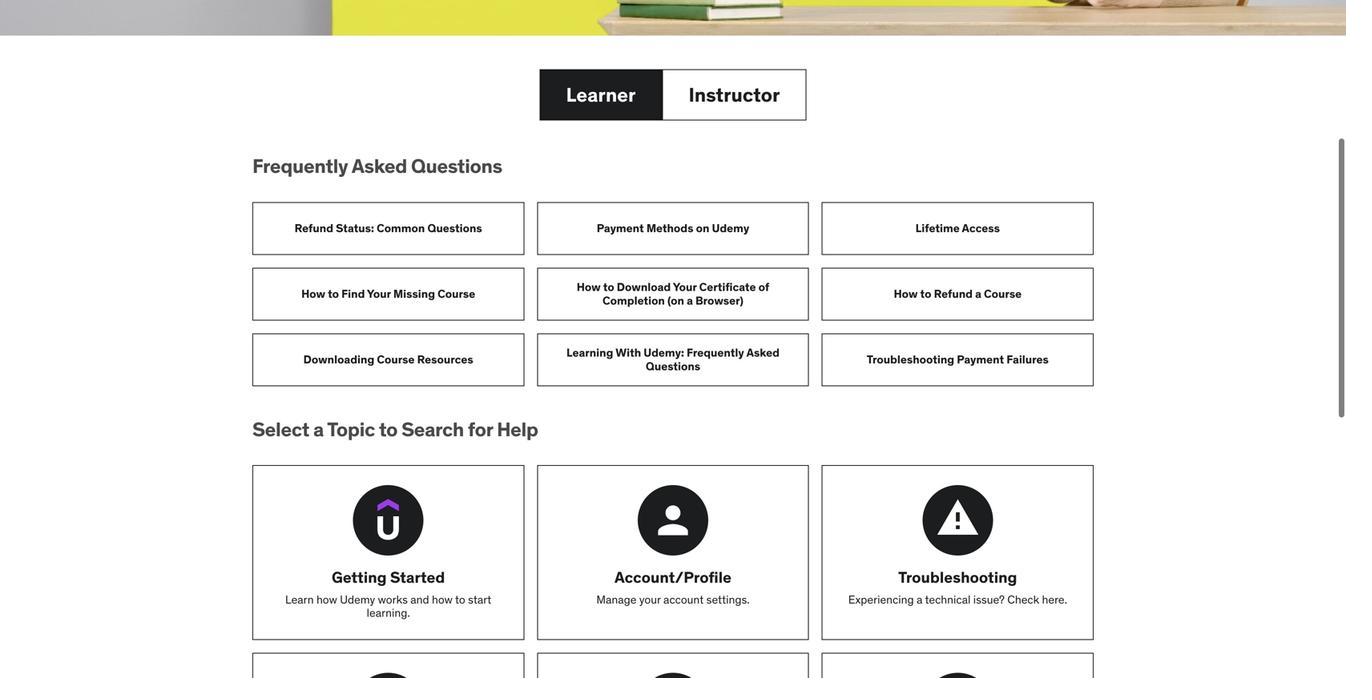 Task type: describe. For each thing, give the bounding box(es) containing it.
course inside how to refund a course "link"
[[984, 287, 1022, 301]]

0 vertical spatial frequently
[[252, 154, 348, 178]]

downloading
[[304, 353, 375, 367]]

select
[[252, 418, 309, 442]]

0 horizontal spatial payment
[[597, 221, 644, 236]]

settings.
[[707, 593, 750, 607]]

a inside how to download your certificate of completion (on a browser)
[[687, 294, 693, 308]]

technical
[[925, 593, 971, 607]]

certificate
[[700, 280, 756, 295]]

troubleshooting payment failures
[[867, 353, 1049, 367]]

how to download your certificate of completion (on a browser)
[[577, 280, 770, 308]]

learning with udemy: frequently asked questions
[[567, 346, 780, 374]]

and
[[411, 593, 429, 607]]

(on
[[668, 294, 685, 308]]

missing
[[393, 287, 435, 301]]

0 horizontal spatial asked
[[352, 154, 407, 178]]

getting
[[332, 568, 387, 588]]

start
[[468, 593, 492, 607]]

refund inside "link"
[[934, 287, 973, 301]]

access
[[962, 221, 1000, 236]]

questions inside learning with udemy: frequently asked questions
[[646, 359, 701, 374]]

to inside getting started learn how udemy works and how to start learning.
[[455, 593, 466, 607]]

refund status: common questions link
[[252, 202, 524, 255]]

to for refund
[[921, 287, 932, 301]]

course inside how to find your missing course link
[[438, 287, 476, 301]]

lifetime
[[916, 221, 960, 236]]

lifetime access
[[916, 221, 1000, 236]]

troubleshooting for troubleshooting experiencing a technical issue? check here.
[[899, 568, 1018, 588]]

on
[[696, 221, 710, 236]]

learning with udemy: frequently asked questions link
[[537, 334, 809, 387]]

udemy logo image
[[353, 486, 424, 556]]

a inside troubleshooting experiencing a technical issue? check here.
[[917, 593, 923, 607]]

with
[[616, 346, 641, 360]]

learn
[[285, 593, 314, 607]]

how for how to download your certificate of completion (on a browser)
[[577, 280, 601, 295]]

1 vertical spatial payment
[[957, 353, 1004, 367]]

how to refund a course link
[[822, 268, 1094, 321]]

downloading course resources link
[[252, 334, 524, 387]]

asked inside learning with udemy: frequently asked questions
[[747, 346, 780, 360]]

resources
[[417, 353, 473, 367]]

account/profile manage your account settings.
[[597, 568, 750, 607]]

frequently asked questions
[[252, 154, 502, 178]]

find
[[342, 287, 365, 301]]

check
[[1008, 593, 1040, 607]]

to for download
[[603, 280, 615, 295]]

completion
[[603, 294, 665, 308]]

for
[[468, 418, 493, 442]]

how to find your missing course link
[[252, 268, 524, 321]]

topic
[[327, 418, 375, 442]]

getting started learn how udemy works and how to start learning.
[[285, 568, 492, 621]]



Task type: vqa. For each thing, say whether or not it's contained in the screenshot.
bottom Mobile
no



Task type: locate. For each thing, give the bounding box(es) containing it.
0 horizontal spatial how
[[301, 287, 325, 301]]

refund left status:
[[295, 221, 333, 236]]

your
[[673, 280, 697, 295], [367, 287, 391, 301]]

frequently inside learning with udemy: frequently asked questions
[[687, 346, 744, 360]]

troubleshooting inside troubleshooting experiencing a technical issue? check here.
[[899, 568, 1018, 588]]

1 horizontal spatial how
[[577, 280, 601, 295]]

how for how to refund a course
[[894, 287, 918, 301]]

your for find
[[367, 287, 391, 301]]

troubleshooting experiencing a technical issue? check here.
[[849, 568, 1068, 607]]

a inside "link"
[[976, 287, 982, 301]]

how
[[317, 593, 337, 607], [432, 593, 453, 607]]

your right download
[[673, 280, 697, 295]]

questions
[[411, 154, 502, 178], [428, 221, 482, 236], [646, 359, 701, 374]]

of
[[759, 280, 770, 295]]

course right missing
[[438, 287, 476, 301]]

a right (on
[[687, 294, 693, 308]]

how inside how to download your certificate of completion (on a browser)
[[577, 280, 601, 295]]

asked
[[352, 154, 407, 178], [747, 346, 780, 360]]

search
[[402, 418, 464, 442]]

to left download
[[603, 280, 615, 295]]

1 horizontal spatial asked
[[747, 346, 780, 360]]

your
[[640, 593, 661, 607]]

2 how from the left
[[432, 593, 453, 607]]

mobile logo image
[[923, 674, 993, 679]]

how to find your missing course
[[301, 287, 476, 301]]

1 horizontal spatial frequently
[[687, 346, 744, 360]]

how to download your certificate of completion (on a browser) link
[[537, 268, 809, 321]]

1 how from the left
[[317, 593, 337, 607]]

failures
[[1007, 353, 1049, 367]]

udemy right on on the top
[[712, 221, 750, 236]]

2 horizontal spatial how
[[894, 287, 918, 301]]

2 horizontal spatial course
[[984, 287, 1022, 301]]

1 horizontal spatial how
[[432, 593, 453, 607]]

downloading course resources
[[304, 353, 473, 367]]

a left technical
[[917, 593, 923, 607]]

troubleshooting
[[867, 353, 955, 367], [899, 568, 1018, 588]]

manage
[[597, 593, 637, 607]]

1 horizontal spatial udemy
[[712, 221, 750, 236]]

to down lifetime
[[921, 287, 932, 301]]

account/profile
[[615, 568, 732, 588]]

1 vertical spatial refund
[[934, 287, 973, 301]]

how
[[577, 280, 601, 295], [301, 287, 325, 301], [894, 287, 918, 301]]

how inside "link"
[[894, 287, 918, 301]]

how down lifetime
[[894, 287, 918, 301]]

course taking logo image
[[353, 674, 424, 679]]

learner
[[566, 83, 636, 107]]

udemy inside getting started learn how udemy works and how to start learning.
[[340, 593, 375, 607]]

asked up refund status: common questions
[[352, 154, 407, 178]]

instructor
[[689, 83, 780, 107]]

course left resources
[[377, 353, 415, 367]]

how right learn
[[317, 593, 337, 607]]

started
[[390, 568, 445, 588]]

payment left methods
[[597, 221, 644, 236]]

asked down of
[[747, 346, 780, 360]]

works
[[378, 593, 408, 607]]

troubleshooting payment failures link
[[822, 334, 1094, 387]]

learning
[[567, 346, 614, 360]]

payment left failures
[[957, 353, 1004, 367]]

select a topic to search for help
[[252, 418, 538, 442]]

common
[[377, 221, 425, 236]]

how right and
[[432, 593, 453, 607]]

0 horizontal spatial your
[[367, 287, 391, 301]]

a left topic on the left bottom of the page
[[313, 418, 324, 442]]

here.
[[1042, 593, 1068, 607]]

learner link
[[540, 69, 662, 121]]

course down access
[[984, 287, 1022, 301]]

troubleshooting for troubleshooting payment failures
[[867, 353, 955, 367]]

1 vertical spatial asked
[[747, 346, 780, 360]]

download
[[617, 280, 671, 295]]

payment methods on udemy link
[[537, 202, 809, 255]]

1 vertical spatial udemy
[[340, 593, 375, 607]]

browser)
[[696, 294, 744, 308]]

to left find
[[328, 287, 339, 301]]

0 horizontal spatial udemy
[[340, 593, 375, 607]]

status:
[[336, 221, 374, 236]]

course
[[438, 287, 476, 301], [984, 287, 1022, 301], [377, 353, 415, 367]]

to right topic on the left bottom of the page
[[379, 418, 398, 442]]

help
[[497, 418, 538, 442]]

account
[[664, 593, 704, 607]]

experiencing
[[849, 593, 914, 607]]

how left find
[[301, 287, 325, 301]]

to
[[603, 280, 615, 295], [328, 287, 339, 301], [921, 287, 932, 301], [379, 418, 398, 442], [455, 593, 466, 607]]

methods
[[647, 221, 694, 236]]

how for how to find your missing course
[[301, 287, 325, 301]]

a down access
[[976, 287, 982, 301]]

udemy inside 'payment methods on udemy' link
[[712, 221, 750, 236]]

your right find
[[367, 287, 391, 301]]

udemy down getting
[[340, 593, 375, 607]]

2 vertical spatial questions
[[646, 359, 701, 374]]

0 horizontal spatial how
[[317, 593, 337, 607]]

0 horizontal spatial course
[[377, 353, 415, 367]]

your for download
[[673, 280, 697, 295]]

your inside how to download your certificate of completion (on a browser)
[[673, 280, 697, 295]]

refund
[[295, 221, 333, 236], [934, 287, 973, 301]]

course inside downloading course resources link
[[377, 353, 415, 367]]

payment methods on udemy
[[597, 221, 750, 236]]

udemy:
[[644, 346, 684, 360]]

purchase logo image
[[638, 674, 709, 679]]

how left completion
[[577, 280, 601, 295]]

frequently
[[252, 154, 348, 178], [687, 346, 744, 360]]

udemy
[[712, 221, 750, 236], [340, 593, 375, 607]]

a
[[976, 287, 982, 301], [687, 294, 693, 308], [313, 418, 324, 442], [917, 593, 923, 607]]

to inside how to download your certificate of completion (on a browser)
[[603, 280, 615, 295]]

payment
[[597, 221, 644, 236], [957, 353, 1004, 367]]

1 vertical spatial frequently
[[687, 346, 744, 360]]

lifetime access link
[[822, 202, 1094, 255]]

to inside "link"
[[921, 287, 932, 301]]

instructor link
[[662, 69, 807, 121]]

1 horizontal spatial course
[[438, 287, 476, 301]]

0 horizontal spatial frequently
[[252, 154, 348, 178]]

1 horizontal spatial your
[[673, 280, 697, 295]]

person logo image
[[638, 486, 709, 556]]

how to refund a course
[[894, 287, 1022, 301]]

issue?
[[974, 593, 1005, 607]]

0 vertical spatial asked
[[352, 154, 407, 178]]

1 horizontal spatial refund
[[934, 287, 973, 301]]

1 vertical spatial questions
[[428, 221, 482, 236]]

1 vertical spatial troubleshooting
[[899, 568, 1018, 588]]

0 horizontal spatial refund
[[295, 221, 333, 236]]

learning.
[[367, 607, 410, 621]]

1 horizontal spatial payment
[[957, 353, 1004, 367]]

to left 'start'
[[455, 593, 466, 607]]

to for find
[[328, 287, 339, 301]]

0 vertical spatial refund
[[295, 221, 333, 236]]

refund down lifetime access link
[[934, 287, 973, 301]]

refund status: common questions
[[295, 221, 482, 236]]

0 vertical spatial udemy
[[712, 221, 750, 236]]

troubleshooting logo image
[[923, 486, 993, 556]]

0 vertical spatial troubleshooting
[[867, 353, 955, 367]]

0 vertical spatial questions
[[411, 154, 502, 178]]

0 vertical spatial payment
[[597, 221, 644, 236]]

homepage banner image
[[0, 0, 1347, 36]]



